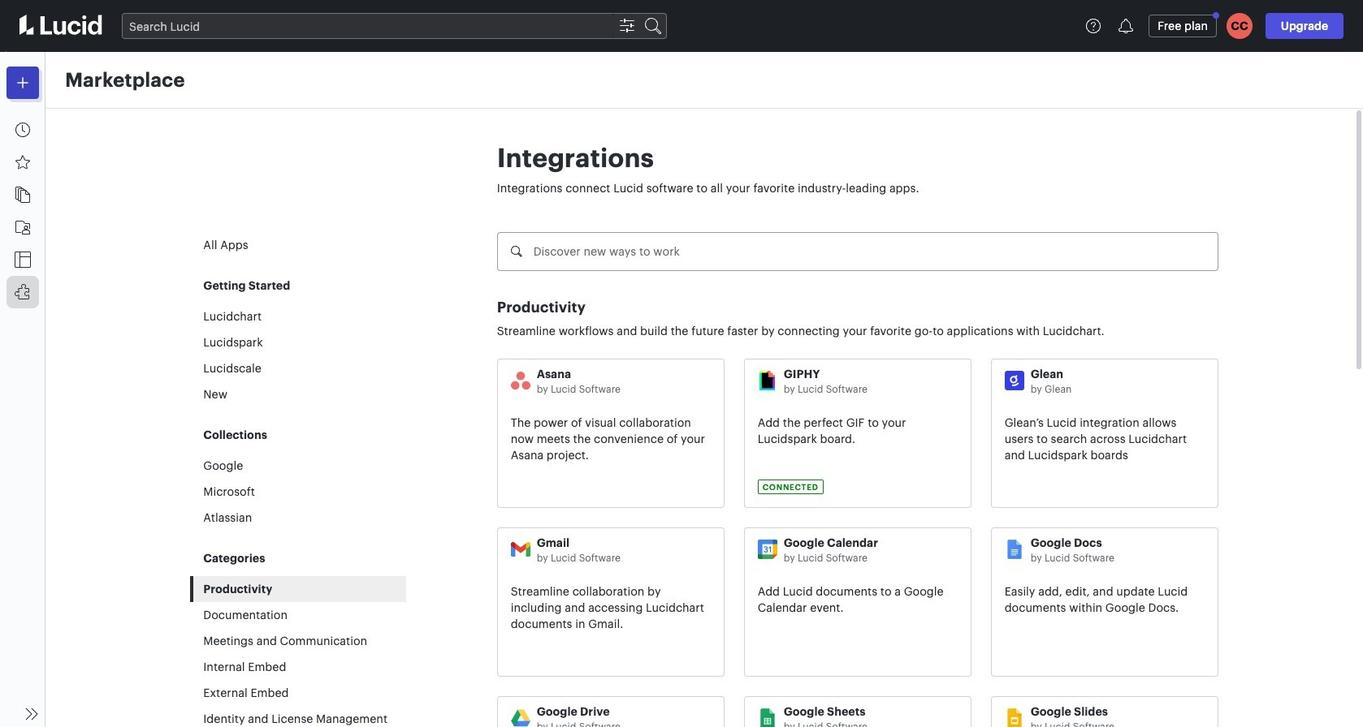 Task type: describe. For each thing, give the bounding box(es) containing it.
1 tab list from the top
[[190, 304, 406, 408]]

Discover new ways to work text field
[[526, 239, 1211, 264]]

Search Lucid text field
[[123, 14, 614, 38]]



Task type: locate. For each thing, give the bounding box(es) containing it.
2 vertical spatial tab list
[[190, 577, 406, 728]]

3 tab list from the top
[[190, 577, 406, 728]]

2 tab list from the top
[[190, 453, 406, 531]]

tab
[[190, 577, 406, 603]]

1 vertical spatial tab list
[[190, 453, 406, 531]]

tree item
[[6, 276, 39, 309]]

0 vertical spatial tab list
[[190, 304, 406, 408]]

tab list
[[190, 304, 406, 408], [190, 453, 406, 531], [190, 577, 406, 728]]

tree
[[6, 114, 39, 309]]



Task type: vqa. For each thing, say whether or not it's contained in the screenshot.
second Add co-worker's email text box from the bottom of the page
no



